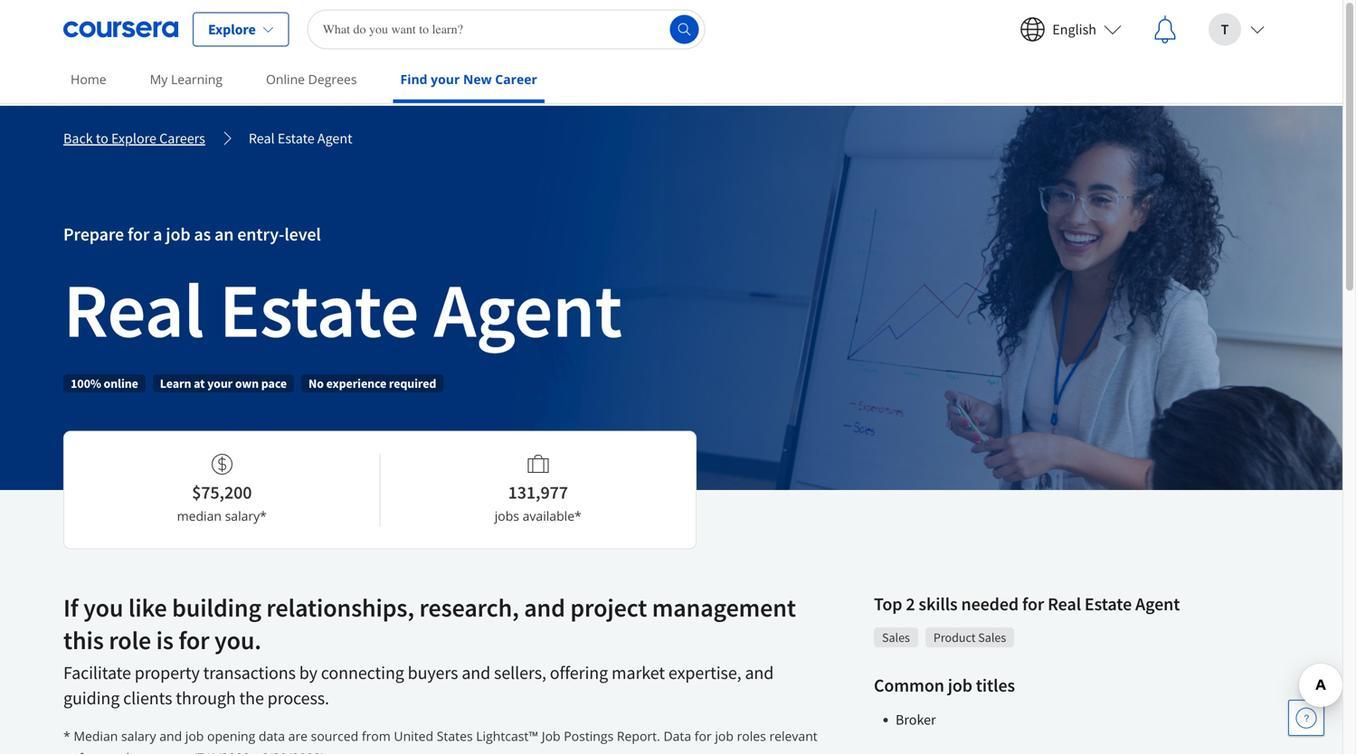 Task type: locate. For each thing, give the bounding box(es) containing it.
2 horizontal spatial real
[[1048, 593, 1082, 616]]

offering
[[550, 662, 608, 685]]

real estate agent
[[249, 129, 353, 148], [63, 263, 623, 358]]

process.
[[268, 687, 329, 710]]

degrees
[[308, 71, 357, 88]]

your right at
[[207, 376, 233, 392]]

0 vertical spatial your
[[431, 71, 460, 88]]

required
[[389, 376, 437, 392]]

for right the needed
[[1023, 593, 1045, 616]]

your right find on the top left of the page
[[431, 71, 460, 88]]

prepare
[[63, 223, 124, 246]]

sales
[[883, 630, 911, 646], [979, 630, 1007, 646]]

job
[[166, 223, 191, 246], [948, 675, 973, 697], [185, 728, 204, 745], [715, 728, 734, 745]]

job left roles
[[715, 728, 734, 745]]

explore
[[208, 20, 256, 38], [111, 129, 157, 148]]

clients
[[123, 687, 172, 710]]

to
[[96, 129, 108, 148], [63, 750, 75, 755]]

no
[[309, 376, 324, 392]]

back to explore careers link
[[63, 128, 205, 149]]

own
[[235, 376, 259, 392]]

salary inside $75,200 median salary *
[[225, 508, 260, 525]]

* inside 131,977 jobs available *
[[575, 508, 582, 525]]

0 vertical spatial explore
[[208, 20, 256, 38]]

* right jobs
[[575, 508, 582, 525]]

* median salary and job opening data are sourced from united states lightcast™ job postings report. data for job roles relevant to featured programs (7/1/2022 - 6/30/2023)
[[63, 728, 818, 755]]

buyers
[[408, 662, 458, 685]]

help center image
[[1296, 708, 1318, 730]]

1 vertical spatial your
[[207, 376, 233, 392]]

career
[[495, 71, 538, 88]]

skills
[[919, 593, 958, 616]]

6/30/2023)
[[261, 750, 325, 755]]

2 vertical spatial real
[[1048, 593, 1082, 616]]

job left titles
[[948, 675, 973, 697]]

0 vertical spatial real
[[249, 129, 275, 148]]

like
[[128, 592, 167, 624]]

1 horizontal spatial your
[[431, 71, 460, 88]]

100%
[[71, 376, 101, 392]]

1 vertical spatial real
[[63, 263, 204, 358]]

featured
[[79, 750, 130, 755]]

0 horizontal spatial real
[[63, 263, 204, 358]]

1 horizontal spatial explore
[[208, 20, 256, 38]]

* left median
[[63, 728, 70, 745]]

back
[[63, 129, 93, 148]]

sellers,
[[494, 662, 547, 685]]

salary down $75,200
[[225, 508, 260, 525]]

your
[[431, 71, 460, 88], [207, 376, 233, 392]]

salary up programs
[[121, 728, 156, 745]]

role
[[109, 625, 151, 657]]

median
[[177, 508, 222, 525]]

for right is
[[179, 625, 210, 657]]

top 2 skills needed for real estate agent
[[874, 593, 1181, 616]]

real
[[249, 129, 275, 148], [63, 263, 204, 358], [1048, 593, 1082, 616]]

product sales
[[934, 630, 1007, 646]]

0 vertical spatial agent
[[318, 129, 353, 148]]

english button
[[1006, 0, 1137, 58]]

prepare for a job as an entry-level
[[63, 223, 321, 246]]

explore up 'learning'
[[208, 20, 256, 38]]

real estate agent up experience
[[63, 263, 623, 358]]

market
[[612, 662, 665, 685]]

2 horizontal spatial *
[[575, 508, 582, 525]]

find
[[401, 71, 428, 88]]

1 horizontal spatial *
[[260, 508, 267, 525]]

for right data
[[695, 728, 712, 745]]

learn
[[160, 376, 191, 392]]

english
[[1053, 20, 1097, 38]]

estate
[[278, 129, 315, 148], [219, 263, 419, 358], [1085, 593, 1133, 616]]

(7/1/2022
[[194, 750, 250, 755]]

needed
[[962, 593, 1019, 616]]

coursera image
[[63, 15, 178, 44]]

facilitate
[[63, 662, 131, 685]]

as
[[194, 223, 211, 246]]

top
[[874, 593, 903, 616]]

property
[[135, 662, 200, 685]]

relevant
[[770, 728, 818, 745]]

online degrees
[[266, 71, 357, 88]]

report.
[[617, 728, 661, 745]]

* for $75,200
[[260, 508, 267, 525]]

common
[[874, 675, 945, 697]]

agent
[[318, 129, 353, 148], [434, 263, 623, 358], [1136, 593, 1181, 616]]

product
[[934, 630, 976, 646]]

salary inside * median salary and job opening data are sourced from united states lightcast™ job postings report. data for job roles relevant to featured programs (7/1/2022 - 6/30/2023)
[[121, 728, 156, 745]]

explore button
[[193, 12, 289, 47]]

real right the needed
[[1048, 593, 1082, 616]]

explore inside popup button
[[208, 20, 256, 38]]

my
[[150, 71, 168, 88]]

data
[[259, 728, 285, 745]]

* right median
[[260, 508, 267, 525]]

explore left careers
[[111, 129, 157, 148]]

None search field
[[307, 10, 706, 49]]

sourced
[[311, 728, 359, 745]]

research,
[[419, 592, 519, 624]]

0 vertical spatial salary
[[225, 508, 260, 525]]

salary for *
[[121, 728, 156, 745]]

0 vertical spatial to
[[96, 129, 108, 148]]

job
[[542, 728, 561, 745]]

and right buyers
[[462, 662, 491, 685]]

an
[[215, 223, 234, 246]]

0 horizontal spatial salary
[[121, 728, 156, 745]]

* inside $75,200 median salary *
[[260, 508, 267, 525]]

0 vertical spatial estate
[[278, 129, 315, 148]]

sales down the needed
[[979, 630, 1007, 646]]

and up programs
[[159, 728, 182, 745]]

and right expertise,
[[745, 662, 774, 685]]

median
[[74, 728, 118, 745]]

1 horizontal spatial sales
[[979, 630, 1007, 646]]

1 vertical spatial salary
[[121, 728, 156, 745]]

this
[[63, 625, 104, 657]]

and
[[524, 592, 566, 624], [462, 662, 491, 685], [745, 662, 774, 685], [159, 728, 182, 745]]

to down median
[[63, 750, 75, 755]]

for
[[128, 223, 150, 246], [1023, 593, 1045, 616], [179, 625, 210, 657], [695, 728, 712, 745]]

0 horizontal spatial to
[[63, 750, 75, 755]]

real down online
[[249, 129, 275, 148]]

1 horizontal spatial salary
[[225, 508, 260, 525]]

salary
[[225, 508, 260, 525], [121, 728, 156, 745]]

real up online
[[63, 263, 204, 358]]

learn at your own pace
[[160, 376, 287, 392]]

if
[[63, 592, 78, 624]]

0 horizontal spatial agent
[[318, 129, 353, 148]]

if you like building relationships, research, and project management this role is for you. facilitate property transactions by connecting buyers and sellers, offering market expertise, and guiding clients through the process.
[[63, 592, 796, 710]]

to right back
[[96, 129, 108, 148]]

2 vertical spatial agent
[[1136, 593, 1181, 616]]

*
[[260, 508, 267, 525], [575, 508, 582, 525], [63, 728, 70, 745]]

1 vertical spatial to
[[63, 750, 75, 755]]

online
[[104, 376, 138, 392]]

0 horizontal spatial *
[[63, 728, 70, 745]]

0 horizontal spatial sales
[[883, 630, 911, 646]]

and left project
[[524, 592, 566, 624]]

common job titles
[[874, 675, 1016, 697]]

real estate agent down online degrees
[[249, 129, 353, 148]]

for left a
[[128, 223, 150, 246]]

are
[[288, 728, 308, 745]]

from
[[362, 728, 391, 745]]

sales down top
[[883, 630, 911, 646]]

1 vertical spatial agent
[[434, 263, 623, 358]]

1 vertical spatial explore
[[111, 129, 157, 148]]

opening
[[207, 728, 256, 745]]



Task type: describe. For each thing, give the bounding box(es) containing it.
t
[[1222, 20, 1230, 38]]

new
[[463, 71, 492, 88]]

united
[[394, 728, 434, 745]]

job up (7/1/2022 on the left of page
[[185, 728, 204, 745]]

* for 131,977
[[575, 508, 582, 525]]

lightcast™
[[476, 728, 539, 745]]

at
[[194, 376, 205, 392]]

home
[[71, 71, 107, 88]]

project
[[571, 592, 647, 624]]

1 vertical spatial estate
[[219, 263, 419, 358]]

careers
[[159, 129, 205, 148]]

states
[[437, 728, 473, 745]]

learning
[[171, 71, 223, 88]]

t button
[[1195, 0, 1280, 58]]

connecting
[[321, 662, 404, 685]]

you.
[[215, 625, 262, 657]]

data
[[664, 728, 692, 745]]

jobs
[[495, 508, 520, 525]]

and inside * median salary and job opening data are sourced from united states lightcast™ job postings report. data for job roles relevant to featured programs (7/1/2022 - 6/30/2023)
[[159, 728, 182, 745]]

postings
[[564, 728, 614, 745]]

level
[[285, 223, 321, 246]]

find your new career
[[401, 71, 538, 88]]

no experience required
[[309, 376, 437, 392]]

1 horizontal spatial agent
[[434, 263, 623, 358]]

broker
[[896, 711, 937, 730]]

you
[[83, 592, 123, 624]]

131,977 jobs available *
[[495, 482, 582, 525]]

100% online
[[71, 376, 138, 392]]

experience
[[326, 376, 387, 392]]

1 vertical spatial real estate agent
[[63, 263, 623, 358]]

transactions
[[203, 662, 296, 685]]

to inside * median salary and job opening data are sourced from united states lightcast™ job postings report. data for job roles relevant to featured programs (7/1/2022 - 6/30/2023)
[[63, 750, 75, 755]]

1 horizontal spatial real
[[249, 129, 275, 148]]

online
[[266, 71, 305, 88]]

relationships,
[[267, 592, 415, 624]]

What do you want to learn? text field
[[307, 10, 706, 49]]

building
[[172, 592, 262, 624]]

1 horizontal spatial to
[[96, 129, 108, 148]]

guiding
[[63, 687, 120, 710]]

* inside * median salary and job opening data are sourced from united states lightcast™ job postings report. data for job roles relevant to featured programs (7/1/2022 - 6/30/2023)
[[63, 728, 70, 745]]

2 vertical spatial estate
[[1085, 593, 1133, 616]]

2 sales from the left
[[979, 630, 1007, 646]]

0 horizontal spatial your
[[207, 376, 233, 392]]

pace
[[261, 376, 287, 392]]

for inside "if you like building relationships, research, and project management this role is for you. facilitate property transactions by connecting buyers and sellers, offering market expertise, and guiding clients through the process."
[[179, 625, 210, 657]]

entry-
[[237, 223, 285, 246]]

back to explore careers
[[63, 129, 205, 148]]

management
[[652, 592, 796, 624]]

131,977
[[508, 482, 568, 504]]

available
[[523, 508, 575, 525]]

2
[[906, 593, 916, 616]]

through
[[176, 687, 236, 710]]

a
[[153, 223, 162, 246]]

salary for $75,200
[[225, 508, 260, 525]]

titles
[[977, 675, 1016, 697]]

-
[[254, 750, 258, 755]]

my learning link
[[143, 59, 230, 100]]

the
[[239, 687, 264, 710]]

for inside * median salary and job opening data are sourced from united states lightcast™ job postings report. data for job roles relevant to featured programs (7/1/2022 - 6/30/2023)
[[695, 728, 712, 745]]

online degrees link
[[259, 59, 364, 100]]

1 sales from the left
[[883, 630, 911, 646]]

roles
[[737, 728, 767, 745]]

by
[[299, 662, 318, 685]]

home link
[[63, 59, 114, 100]]

$75,200
[[192, 482, 252, 504]]

my learning
[[150, 71, 223, 88]]

$75,200 median salary *
[[177, 482, 267, 525]]

0 vertical spatial real estate agent
[[249, 129, 353, 148]]

2 horizontal spatial agent
[[1136, 593, 1181, 616]]

find your new career link
[[393, 59, 545, 103]]

expertise,
[[669, 662, 742, 685]]

programs
[[133, 750, 190, 755]]

is
[[156, 625, 174, 657]]

job right a
[[166, 223, 191, 246]]

0 horizontal spatial explore
[[111, 129, 157, 148]]



Task type: vqa. For each thing, say whether or not it's contained in the screenshot.
topmost ACCESS
no



